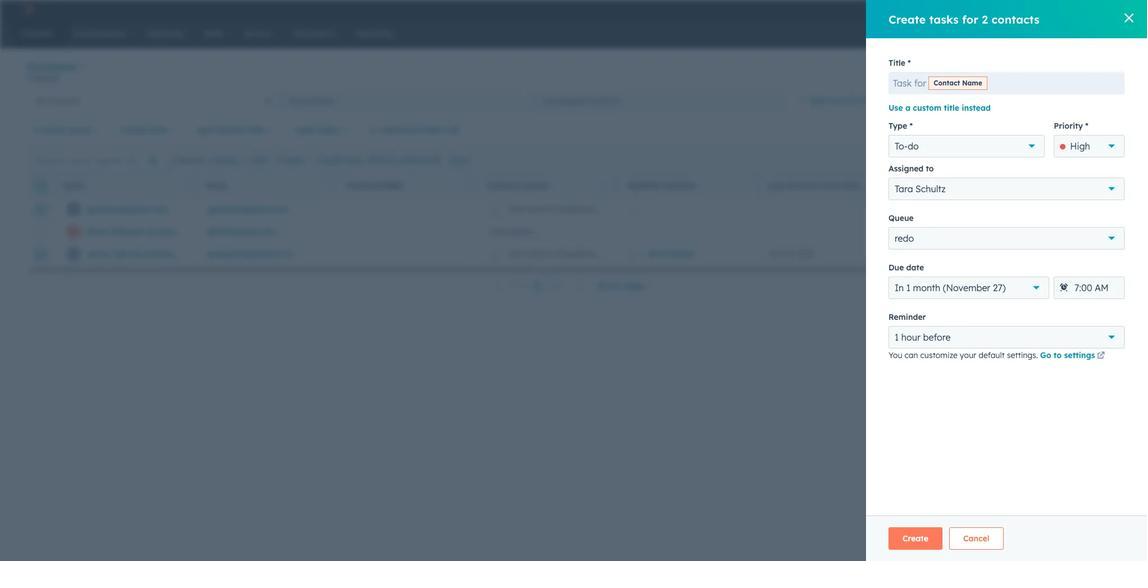 Task type: describe. For each thing, give the bounding box(es) containing it.
contact name
[[934, 79, 983, 87]]

contact inside create tasks for 2 contacts dialog
[[934, 79, 960, 87]]

2 selected
[[171, 156, 203, 164]]

all views link
[[882, 89, 931, 112]]

create for create contact
[[1064, 68, 1085, 76]]

to-
[[895, 141, 908, 152]]

gawain1@gmail.com link inside button
[[207, 204, 289, 214]]

2 date from the left
[[1078, 181, 1096, 190]]

1 horizontal spatial date
[[248, 125, 266, 135]]

link opens in a new window image inside 'go to settings' link
[[1098, 352, 1105, 360]]

create contact button
[[1054, 63, 1121, 81]]

unassigned for unassigned
[[488, 227, 532, 237]]

last activity date (edt)
[[769, 181, 861, 190]]

2 inside dialog
[[982, 12, 988, 26]]

lead status button
[[288, 119, 356, 141]]

save
[[1079, 125, 1095, 134]]

unassigned contacts button
[[533, 89, 786, 112]]

contacts for unassigned contacts
[[588, 96, 620, 106]]

unassigned for unassigned contacts
[[542, 96, 586, 106]]

1 horizontal spatial for
[[963, 12, 979, 26]]

press to sort. element for email
[[320, 181, 324, 190]]

prev
[[510, 281, 527, 291]]

sequence
[[399, 156, 431, 164]]

press to sort. element for last activity date (edt)
[[882, 181, 886, 190]]

due date element
[[1054, 277, 1125, 299]]

1 (edt) from the left
[[843, 181, 861, 190]]

a
[[906, 103, 911, 113]]

your
[[960, 350, 977, 360]]

HH:MM text field
[[1054, 277, 1125, 299]]

advanced
[[382, 125, 421, 135]]

contacts banner
[[27, 58, 1121, 89]]

to for go
[[1054, 350, 1062, 360]]

contact owner button
[[27, 119, 107, 141]]

2023 for bh@hubspot.com
[[1078, 227, 1096, 237]]

last for last activity date
[[196, 125, 213, 135]]

instead
[[962, 103, 991, 113]]

default
[[979, 350, 1005, 360]]

high
[[1071, 141, 1091, 152]]

primary company column header
[[615, 173, 756, 198]]

calling icon image
[[927, 4, 937, 15]]

you
[[889, 350, 903, 360]]

primary company
[[628, 181, 696, 190]]

save view
[[1079, 125, 1111, 134]]

1 horizontal spatial 19,
[[1066, 204, 1076, 214]]

actions button
[[950, 63, 999, 81]]

lead for lead status
[[295, 125, 314, 135]]

maria johnson (sample contact)
[[87, 249, 217, 259]]

do
[[908, 141, 919, 152]]

-- button for bh@hubspot.com
[[896, 220, 1037, 243]]

lead for lead status
[[909, 181, 927, 190]]

tara schultz (tarashultz49@gmail.com) for deepdark@gmail.com
[[509, 249, 653, 259]]

view for add
[[828, 96, 846, 106]]

hubspot link
[[13, 2, 42, 16]]

in
[[391, 156, 397, 164]]

lead status
[[909, 181, 955, 190]]

1 gawain1@gmail.com from the left
[[87, 204, 169, 214]]

open
[[910, 204, 930, 214]]

prev button
[[488, 278, 531, 293]]

create date (edt)
[[1050, 181, 1116, 190]]

edit columns button
[[1062, 153, 1118, 168]]

oct for deepdark@gmail.com
[[1051, 249, 1064, 259]]

halligan
[[111, 227, 144, 237]]

press to sort. element for phone number
[[460, 181, 464, 190]]

open button
[[896, 198, 1037, 220]]

1 horizontal spatial contact
[[487, 181, 520, 190]]

all contacts button
[[27, 89, 280, 112]]

my
[[289, 96, 300, 106]]

edit columns
[[1070, 156, 1110, 164]]

press to sort. image
[[882, 181, 886, 189]]

data
[[892, 67, 911, 77]]

1 link opens in a new window image from the top
[[1098, 350, 1105, 363]]

upgrade image
[[867, 5, 877, 15]]

more
[[451, 156, 468, 164]]

notifications image
[[1012, 5, 1022, 15]]

contacts for my contacts
[[302, 96, 334, 106]]

deepdark@gmail.com link
[[207, 249, 294, 259]]

create for create date
[[121, 125, 147, 135]]

tara for open
[[509, 204, 525, 214]]

pagination navigation
[[488, 278, 590, 293]]

contacts
[[27, 60, 77, 74]]

create tasks for 2 contacts dialog
[[866, 0, 1148, 561]]

1 for 1
[[535, 281, 539, 291]]

1 press to sort. element from the left
[[179, 181, 183, 190]]

apoptosis studios 2
[[1048, 4, 1116, 13]]

assign
[[216, 156, 238, 164]]

owner inside popup button
[[68, 125, 92, 135]]

to for assigned
[[926, 164, 934, 174]]

tara for --
[[509, 249, 525, 259]]

(0)
[[448, 125, 459, 135]]

assigned to
[[889, 164, 934, 174]]

title
[[944, 103, 960, 113]]

18, for bh@hubspot.com
[[1066, 227, 1076, 237]]

all for all views
[[890, 96, 900, 106]]

2 inside popup button
[[1112, 4, 1116, 13]]

tara schultz (tarashultz49@gmail.com) for gawain1@gmail.com
[[509, 204, 653, 214]]

tara schultz
[[895, 183, 946, 195]]

-- for bh@hubspot.com
[[910, 227, 916, 237]]

contact owner inside popup button
[[34, 125, 92, 135]]

1 vertical spatial name
[[63, 181, 83, 190]]

contact) for bh@hubspot.com
[[181, 227, 215, 237]]

create inside button
[[903, 534, 929, 544]]

25 per page button
[[590, 274, 659, 297]]

0 horizontal spatial 2
[[171, 156, 175, 164]]

contact
[[1087, 68, 1111, 76]]

upgrade
[[880, 6, 911, 15]]

columns
[[1084, 156, 1110, 164]]

last activity date
[[196, 125, 266, 135]]

oct for bh@hubspot.com
[[1051, 227, 1064, 237]]

oct 18, 2023 for bh@hubspot.com
[[1051, 227, 1096, 237]]

title
[[889, 58, 906, 68]]

press to sort. image
[[320, 181, 324, 189]]

1 gawain1@gmail.com link from the left
[[87, 204, 169, 214]]

due date
[[889, 263, 924, 273]]

gawain1@gmail.com inside button
[[207, 204, 289, 214]]

3 records
[[27, 74, 58, 83]]

due
[[889, 263, 904, 273]]

schultz for --
[[527, 249, 553, 259]]

25
[[597, 281, 606, 291]]

go to settings link
[[1041, 350, 1107, 363]]

data quality button
[[873, 61, 943, 83]]

1 for 1 hour before
[[895, 332, 899, 343]]

activity
[[216, 125, 245, 135]]

delete button
[[274, 155, 305, 166]]

bh@hubspot.com
[[207, 227, 275, 237]]

help button
[[970, 0, 989, 18]]

export button
[[1020, 153, 1056, 168]]

Search HubSpot search field
[[990, 24, 1127, 43]]

last for last activity date (edt)
[[769, 181, 786, 190]]

create contact
[[1064, 68, 1111, 76]]

delete
[[283, 156, 305, 164]]

all contacts
[[36, 96, 79, 106]]

oct for gawain1@gmail.com
[[1051, 204, 1064, 214]]



Task type: vqa. For each thing, say whether or not it's contained in the screenshot.
THE RECORD. in There is no pinned activity on this record. alert
no



Task type: locate. For each thing, give the bounding box(es) containing it.
-- button up (november
[[896, 243, 1037, 265]]

1 horizontal spatial all
[[890, 96, 900, 106]]

1 vertical spatial view
[[1097, 125, 1111, 134]]

tasks for create tasks for 2 contacts
[[930, 12, 959, 26]]

all
[[890, 96, 900, 106], [36, 96, 45, 106]]

redo button
[[889, 227, 1125, 250]]

search image
[[1124, 29, 1132, 37]]

(tarashultz49@gmail.com) up 25 at the right of page
[[555, 249, 653, 259]]

2 left settings icon
[[982, 12, 988, 26]]

task
[[893, 78, 912, 89]]

1 right the in on the right of page
[[907, 282, 911, 293]]

save view button
[[1060, 121, 1121, 139]]

import
[[1015, 68, 1038, 76]]

1 horizontal spatial tasks
[[930, 12, 959, 26]]

1 vertical spatial owner
[[522, 181, 548, 190]]

1 vertical spatial to
[[1054, 350, 1062, 360]]

0 vertical spatial (sample
[[146, 227, 179, 237]]

schultz inside popup button
[[916, 183, 946, 195]]

view inside 'popup button'
[[828, 96, 846, 106]]

menu containing apoptosis studios 2
[[859, 0, 1134, 18]]

owner up unassigned button
[[522, 181, 548, 190]]

view right add
[[828, 96, 846, 106]]

email
[[206, 181, 229, 190]]

1 vertical spatial tara schultz (tarashultz49@gmail.com)
[[509, 249, 653, 259]]

last
[[196, 125, 213, 135], [769, 181, 786, 190]]

(edt) left press to sort. icon
[[843, 181, 861, 190]]

contact owner
[[34, 125, 92, 135], [487, 181, 548, 190]]

schultz for open
[[527, 204, 553, 214]]

schultz
[[916, 183, 946, 195], [527, 204, 553, 214], [527, 249, 553, 259]]

to-do button
[[889, 135, 1045, 157]]

contacts inside button
[[47, 96, 79, 106]]

unassigned up prev button
[[488, 227, 532, 237]]

marketplaces button
[[944, 0, 967, 18]]

marketplaces image
[[950, 5, 961, 15]]

0 vertical spatial tara schultz (tarashultz49@gmail.com) button
[[475, 198, 653, 220]]

to right go
[[1054, 350, 1062, 360]]

schultz up open
[[916, 183, 946, 195]]

2 tara schultz (tarashultz49@gmail.com) button from the top
[[475, 243, 653, 265]]

0 horizontal spatial all
[[36, 96, 45, 106]]

1 horizontal spatial 1
[[895, 332, 899, 343]]

0 horizontal spatial oct 19, 2023
[[769, 249, 815, 259]]

-- down primary
[[629, 204, 635, 214]]

-- button for deepdark@gmail.com
[[896, 243, 1037, 265]]

search button
[[1118, 24, 1137, 43]]

1 horizontal spatial (edt)
[[1098, 181, 1116, 190]]

cancel button
[[950, 527, 1004, 550]]

month
[[913, 282, 941, 293]]

0 vertical spatial for
[[963, 12, 979, 26]]

1 18, from the top
[[1066, 227, 1076, 237]]

date down all contacts button
[[149, 125, 167, 135]]

18, up 'due date' element
[[1066, 249, 1076, 259]]

1 horizontal spatial edit
[[1070, 156, 1082, 164]]

(3/5)
[[849, 96, 868, 106]]

press to sort. element down more popup button
[[460, 181, 464, 190]]

date inside create tasks for 2 contacts dialog
[[907, 263, 924, 273]]

contacts for all contacts
[[47, 96, 79, 106]]

gawain1@gmail.com up bh@hubspot.com link
[[207, 204, 289, 214]]

menu item
[[919, 0, 921, 18]]

unassigned inside unassigned button
[[488, 227, 532, 237]]

use a custom title instead
[[889, 103, 991, 113]]

press to sort. element for contact owner
[[601, 181, 605, 190]]

tara schultz (tarashultz49@gmail.com) button for deepdark@gmail.com
[[475, 243, 653, 265]]

assigned
[[889, 164, 924, 174]]

for down data quality
[[915, 78, 927, 89]]

calling icon button
[[922, 2, 941, 16]]

0 horizontal spatial date
[[823, 181, 841, 190]]

tasks for create tasks
[[345, 156, 363, 164]]

selected
[[177, 156, 203, 164]]

oct 18, 2023 down create date (edt) at the top right
[[1051, 227, 1096, 237]]

gawain1@gmail.com link up bh@hubspot.com link
[[207, 204, 289, 214]]

2 edit from the left
[[1070, 156, 1082, 164]]

lead left the status
[[295, 125, 314, 135]]

1 horizontal spatial unassigned
[[542, 96, 586, 106]]

lead down assigned to at the top right
[[909, 181, 927, 190]]

(sample up maria johnson (sample contact) link
[[146, 227, 179, 237]]

date
[[823, 181, 841, 190], [1078, 181, 1096, 190]]

0 horizontal spatial contact
[[34, 125, 65, 135]]

0 vertical spatial owner
[[68, 125, 92, 135]]

0 vertical spatial view
[[828, 96, 846, 106]]

in 1 month (november 27)
[[895, 282, 1006, 293]]

next button
[[543, 278, 590, 293]]

all views
[[890, 96, 924, 106]]

edit for edit columns
[[1070, 156, 1082, 164]]

to-do
[[895, 141, 919, 152]]

advanced filters (0)
[[382, 125, 459, 135]]

1 vertical spatial (tarashultz49@gmail.com)
[[555, 249, 653, 259]]

0 horizontal spatial date
[[149, 125, 167, 135]]

(sample for halligan
[[146, 227, 179, 237]]

press to sort. element down create tasks button at the top of page
[[320, 181, 324, 190]]

gawain1@gmail.com up halligan
[[87, 204, 169, 214]]

2 press to sort. element from the left
[[320, 181, 324, 190]]

contact) down email
[[181, 227, 215, 237]]

0 horizontal spatial gawain1@gmail.com link
[[87, 204, 169, 214]]

high button
[[1054, 135, 1125, 157]]

tara schultz image
[[1035, 4, 1045, 14]]

1 date from the left
[[823, 181, 841, 190]]

more button
[[451, 154, 474, 167]]

1 -- button from the top
[[896, 220, 1037, 243]]

2 18, from the top
[[1066, 249, 1076, 259]]

-- down the queue
[[910, 227, 916, 237]]

-- button
[[896, 220, 1037, 243], [896, 243, 1037, 265]]

(november
[[943, 282, 991, 293]]

unassigned contacts
[[542, 96, 620, 106]]

brian halligan (sample contact) link
[[87, 227, 215, 237]]

0 horizontal spatial unassigned
[[488, 227, 532, 237]]

link opens in a new window image
[[1098, 350, 1105, 363], [1098, 352, 1105, 360]]

oct 18, 2023
[[1051, 227, 1096, 237], [1051, 249, 1096, 259]]

date down 'edit columns' button
[[1078, 181, 1096, 190]]

2 vertical spatial schultz
[[527, 249, 553, 259]]

2023
[[1078, 204, 1096, 214], [1078, 227, 1096, 237], [797, 249, 815, 259], [1078, 249, 1096, 259]]

18, down create date (edt) at the top right
[[1066, 227, 1076, 237]]

tara schultz (tarashultz49@gmail.com) button for gawain1@gmail.com
[[475, 198, 653, 220]]

contact owner down all contacts
[[34, 125, 92, 135]]

(tarashultz49@gmail.com) for --
[[555, 249, 653, 259]]

0 horizontal spatial (edt)
[[843, 181, 861, 190]]

2 horizontal spatial 2
[[1112, 4, 1116, 13]]

0 horizontal spatial contact owner
[[34, 125, 92, 135]]

1 right prev
[[535, 281, 539, 291]]

(sample for johnson
[[148, 249, 180, 259]]

custom
[[913, 103, 942, 113]]

oct 18, 2023 up 'due date' element
[[1051, 249, 1096, 259]]

2 vertical spatial --
[[910, 249, 916, 259]]

create button
[[889, 527, 943, 550]]

-- for deepdark@gmail.com
[[910, 249, 916, 259]]

tara schultz (tarashultz49@gmail.com)
[[509, 204, 653, 214], [509, 249, 653, 259]]

cancel
[[964, 534, 990, 544]]

unassigned down contacts banner
[[542, 96, 586, 106]]

phone number
[[347, 181, 403, 190]]

1 button
[[531, 278, 543, 293]]

type
[[889, 121, 908, 131]]

press to sort. element
[[179, 181, 183, 190], [320, 181, 324, 190], [460, 181, 464, 190], [601, 181, 605, 190], [882, 181, 886, 190]]

2 gawain1@gmail.com link from the left
[[207, 204, 289, 214]]

0 vertical spatial to
[[926, 164, 934, 174]]

date right activity
[[248, 125, 266, 135]]

2 link opens in a new window image from the top
[[1098, 352, 1105, 360]]

contact
[[934, 79, 960, 87], [34, 125, 65, 135], [487, 181, 520, 190]]

1 oct 18, 2023 from the top
[[1051, 227, 1096, 237]]

all inside "link"
[[890, 96, 900, 106]]

1 vertical spatial schultz
[[527, 204, 553, 214]]

deepdark@gmail.com button
[[193, 243, 334, 265]]

name down search name, phone, email addresses, or company search field
[[63, 181, 83, 190]]

contact) down bh@hubspot.com
[[183, 249, 217, 259]]

last activity date button
[[189, 119, 281, 141]]

edit for edit
[[254, 156, 267, 164]]

2 -- button from the top
[[896, 243, 1037, 265]]

1 vertical spatial last
[[769, 181, 786, 190]]

deepdark@gmail.com
[[207, 249, 294, 259]]

0 horizontal spatial view
[[828, 96, 846, 106]]

2 all from the left
[[36, 96, 45, 106]]

1 vertical spatial oct 18, 2023
[[1051, 249, 1096, 259]]

number
[[373, 181, 403, 190]]

0 horizontal spatial 19,
[[785, 249, 795, 259]]

oct 18, 2023 for deepdark@gmail.com
[[1051, 249, 1096, 259]]

0 vertical spatial oct 18, 2023
[[1051, 227, 1096, 237]]

to up lead status
[[926, 164, 934, 174]]

0 horizontal spatial owner
[[68, 125, 92, 135]]

1 horizontal spatial gawain1@gmail.com
[[207, 204, 289, 214]]

date for due date
[[907, 263, 924, 273]]

0 vertical spatial tasks
[[930, 12, 959, 26]]

brian halligan (sample contact)
[[87, 227, 215, 237]]

hubspot image
[[20, 2, 34, 16]]

riot games link
[[649, 249, 695, 259]]

19,
[[1066, 204, 1076, 214], [785, 249, 795, 259]]

0 horizontal spatial lead
[[295, 125, 314, 135]]

0 vertical spatial --
[[629, 204, 635, 214]]

1 horizontal spatial contact owner
[[487, 181, 548, 190]]

lead inside popup button
[[295, 125, 314, 135]]

for right marketplaces image
[[963, 12, 979, 26]]

1 all from the left
[[890, 96, 900, 106]]

0 vertical spatial contact
[[934, 79, 960, 87]]

2 horizontal spatial contact
[[934, 79, 960, 87]]

5 press to sort. element from the left
[[882, 181, 886, 190]]

2 tara schultz (tarashultz49@gmail.com) from the top
[[509, 249, 653, 259]]

0 vertical spatial schultz
[[916, 183, 946, 195]]

0 vertical spatial lead
[[295, 125, 314, 135]]

edit down high
[[1070, 156, 1082, 164]]

2 right "studios"
[[1112, 4, 1116, 13]]

1 horizontal spatial owner
[[522, 181, 548, 190]]

tara inside popup button
[[895, 183, 913, 195]]

view inside button
[[1097, 125, 1111, 134]]

use
[[889, 103, 903, 113]]

1 vertical spatial contact)
[[183, 249, 217, 259]]

1 edit from the left
[[254, 156, 267, 164]]

in 1 month (november 27) button
[[889, 277, 1050, 299]]

primary
[[628, 181, 660, 190]]

last inside popup button
[[196, 125, 213, 135]]

contact) for deepdark@gmail.com
[[183, 249, 217, 259]]

quality
[[913, 67, 942, 77]]

(tarashultz49@gmail.com) for open
[[555, 204, 653, 214]]

help image
[[974, 5, 984, 15]]

name down actions
[[963, 79, 983, 87]]

1 horizontal spatial gawain1@gmail.com link
[[207, 204, 289, 214]]

bh@hubspot.com button
[[193, 220, 334, 243]]

0 vertical spatial tara schultz (tarashultz49@gmail.com)
[[509, 204, 653, 214]]

create tasks for 2 contacts
[[889, 12, 1040, 26]]

1 vertical spatial for
[[915, 78, 927, 89]]

tasks inside dialog
[[930, 12, 959, 26]]

create inside popup button
[[121, 125, 147, 135]]

0 vertical spatial last
[[196, 125, 213, 135]]

settings image
[[993, 5, 1003, 15]]

(tarashultz49@gmail.com) down primary
[[555, 204, 653, 214]]

schultz down unassigned button
[[527, 249, 553, 259]]

2 vertical spatial tara
[[509, 249, 525, 259]]

next
[[547, 281, 566, 291]]

0 vertical spatial (tarashultz49@gmail.com)
[[555, 204, 653, 214]]

1 tara schultz (tarashultz49@gmail.com) button from the top
[[475, 198, 653, 220]]

0 vertical spatial oct 19, 2023
[[1051, 204, 1096, 214]]

tara up prev
[[509, 249, 525, 259]]

tara up unassigned button
[[509, 204, 525, 214]]

owner up search name, phone, email addresses, or company search field
[[68, 125, 92, 135]]

1 vertical spatial unassigned
[[488, 227, 532, 237]]

create for create date (edt)
[[1050, 181, 1076, 190]]

create tasks
[[320, 156, 363, 164]]

0 vertical spatial contact)
[[181, 227, 215, 237]]

all left a
[[890, 96, 900, 106]]

1 vertical spatial oct 19, 2023
[[769, 249, 815, 259]]

all for all contacts
[[36, 96, 45, 106]]

2 horizontal spatial 1
[[907, 282, 911, 293]]

4 press to sort. element from the left
[[601, 181, 605, 190]]

can
[[905, 350, 918, 360]]

create
[[889, 12, 926, 26], [1064, 68, 1085, 76], [121, 125, 147, 135], [320, 156, 343, 164], [1050, 181, 1076, 190], [903, 534, 929, 544]]

0 horizontal spatial last
[[196, 125, 213, 135]]

riot
[[649, 249, 665, 259]]

1 inside popup button
[[907, 282, 911, 293]]

owner
[[68, 125, 92, 135], [522, 181, 548, 190]]

1 vertical spatial contact owner
[[487, 181, 548, 190]]

all down 3 records
[[36, 96, 45, 106]]

Search name, phone, email addresses, or company search field
[[30, 150, 166, 171]]

create for create tasks
[[320, 156, 343, 164]]

close image
[[1125, 13, 1134, 22]]

unassigned inside unassigned contacts button
[[542, 96, 586, 106]]

press to sort. element down "2 selected"
[[179, 181, 183, 190]]

tara schultz (tarashultz49@gmail.com) up next button
[[509, 249, 653, 259]]

0 horizontal spatial to
[[926, 164, 934, 174]]

page
[[624, 281, 644, 291]]

press to sort. element left tara schultz
[[882, 181, 886, 190]]

menu
[[859, 0, 1134, 18]]

create for create tasks for 2 contacts
[[889, 12, 926, 26]]

(sample down brian halligan (sample contact)
[[148, 249, 180, 259]]

1 (tarashultz49@gmail.com) from the top
[[555, 204, 653, 214]]

1 vertical spatial tara
[[509, 204, 525, 214]]

0 horizontal spatial for
[[915, 78, 927, 89]]

1 horizontal spatial lead
[[909, 181, 927, 190]]

1 vertical spatial tara schultz (tarashultz49@gmail.com) button
[[475, 243, 653, 265]]

schultz up unassigned button
[[527, 204, 553, 214]]

2 left selected
[[171, 156, 175, 164]]

0 vertical spatial unassigned
[[542, 96, 586, 106]]

press to sort. element left primary
[[601, 181, 605, 190]]

1 vertical spatial (sample
[[148, 249, 180, 259]]

contact owner up unassigned button
[[487, 181, 548, 190]]

create inside contacts banner
[[1064, 68, 1085, 76]]

date right due on the top
[[907, 263, 924, 273]]

priority
[[1054, 121, 1083, 131]]

-
[[629, 204, 632, 214], [632, 204, 635, 214], [910, 227, 913, 237], [913, 227, 916, 237], [910, 249, 913, 259], [913, 249, 916, 259]]

1 tara schultz (tarashultz49@gmail.com) from the top
[[509, 204, 653, 214]]

add
[[810, 96, 826, 106]]

activity
[[788, 181, 821, 190]]

company
[[662, 181, 696, 190]]

create date
[[121, 125, 167, 135]]

-- up due date
[[910, 249, 916, 259]]

tasks inside button
[[345, 156, 363, 164]]

tara schultz (tarashultz49@gmail.com) up unassigned button
[[509, 204, 653, 214]]

1 inside popup button
[[895, 332, 899, 343]]

1 horizontal spatial 2
[[982, 12, 988, 26]]

date right activity
[[823, 181, 841, 190]]

2 oct 18, 2023 from the top
[[1051, 249, 1096, 259]]

games
[[668, 249, 695, 259]]

18,
[[1066, 227, 1076, 237], [1066, 249, 1076, 259]]

data quality
[[892, 67, 942, 77]]

contacts button
[[27, 58, 87, 75]]

unassigned button
[[475, 220, 615, 243]]

view right save
[[1097, 125, 1111, 134]]

0 horizontal spatial name
[[63, 181, 83, 190]]

studios
[[1084, 4, 1110, 13]]

enroll
[[369, 156, 389, 164]]

1 horizontal spatial view
[[1097, 125, 1111, 134]]

0 horizontal spatial edit
[[254, 156, 267, 164]]

18, for deepdark@gmail.com
[[1066, 249, 1076, 259]]

(edt) down columns
[[1098, 181, 1116, 190]]

gawain1@gmail.com
[[87, 204, 169, 214], [207, 204, 289, 214]]

1 horizontal spatial to
[[1054, 350, 1062, 360]]

actions
[[959, 68, 983, 76]]

2023 for deepdark@gmail.com
[[1078, 249, 1096, 259]]

1 vertical spatial tasks
[[345, 156, 363, 164]]

2 (edt) from the left
[[1098, 181, 1116, 190]]

status
[[317, 125, 341, 135]]

2 gawain1@gmail.com from the left
[[207, 204, 289, 214]]

for
[[963, 12, 979, 26], [915, 78, 927, 89]]

oct
[[1051, 204, 1064, 214], [1051, 227, 1064, 237], [769, 249, 783, 259], [1051, 249, 1064, 259]]

contacts inside dialog
[[992, 12, 1040, 26]]

gawain1@gmail.com button
[[193, 198, 334, 220]]

2 vertical spatial contact
[[487, 181, 520, 190]]

2023 for gawain1@gmail.com
[[1078, 204, 1096, 214]]

gawain1@gmail.com link up halligan
[[87, 204, 169, 214]]

3 press to sort. element from the left
[[460, 181, 464, 190]]

2 (tarashultz49@gmail.com) from the top
[[555, 249, 653, 259]]

0 horizontal spatial gawain1@gmail.com
[[87, 204, 169, 214]]

1 horizontal spatial last
[[769, 181, 786, 190]]

(tarashultz49@gmail.com)
[[555, 204, 653, 214], [555, 249, 653, 259]]

0 vertical spatial 18,
[[1066, 227, 1076, 237]]

all inside button
[[36, 96, 45, 106]]

name inside create tasks for 2 contacts dialog
[[963, 79, 983, 87]]

1 horizontal spatial name
[[963, 79, 983, 87]]

settings link
[[991, 3, 1005, 15]]

1 inside button
[[535, 281, 539, 291]]

date for create date
[[149, 125, 167, 135]]

0 vertical spatial name
[[963, 79, 983, 87]]

1 hour before
[[895, 332, 951, 343]]

1 left hour
[[895, 332, 899, 343]]

0 vertical spatial 19,
[[1066, 204, 1076, 214]]

advanced filters (0) button
[[362, 119, 467, 141]]

1 horizontal spatial date
[[1078, 181, 1096, 190]]

1 horizontal spatial oct 19, 2023
[[1051, 204, 1096, 214]]

0 vertical spatial tara
[[895, 183, 913, 195]]

1 vertical spatial contact
[[34, 125, 65, 135]]

view for save
[[1097, 125, 1111, 134]]

-- button down open
[[896, 220, 1037, 243]]

2 horizontal spatial date
[[907, 263, 924, 273]]

0 horizontal spatial 1
[[535, 281, 539, 291]]

tara down assigned
[[895, 183, 913, 195]]

edit left delete button
[[254, 156, 267, 164]]

1 vertical spatial lead
[[909, 181, 927, 190]]

0 vertical spatial contact owner
[[34, 125, 92, 135]]

enroll in sequence
[[369, 156, 431, 164]]

0 horizontal spatial tasks
[[345, 156, 363, 164]]

1 vertical spatial 19,
[[785, 249, 795, 259]]

contact inside contact owner popup button
[[34, 125, 65, 135]]

records
[[33, 74, 58, 83]]

1 vertical spatial 18,
[[1066, 249, 1076, 259]]

(edt)
[[843, 181, 861, 190], [1098, 181, 1116, 190]]

1 vertical spatial --
[[910, 227, 916, 237]]



